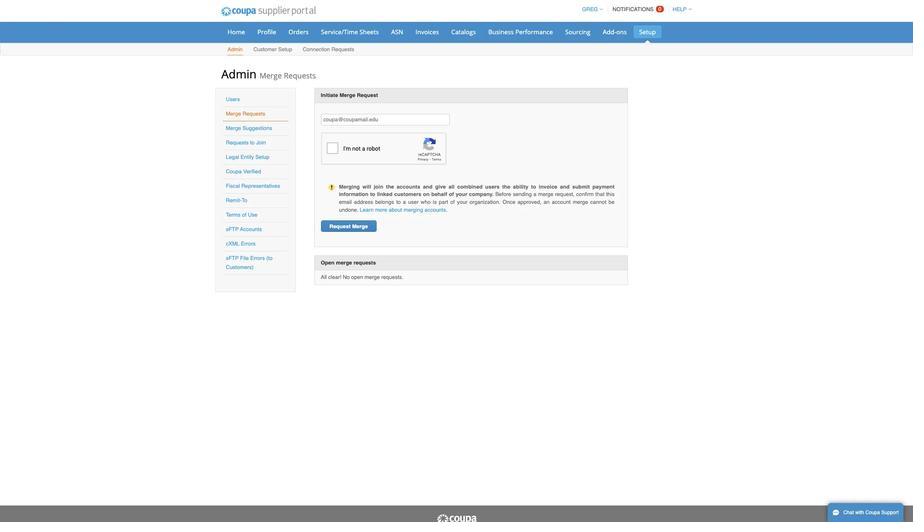 Task type: vqa. For each thing, say whether or not it's contained in the screenshot.
PERFORMANCE
yes



Task type: describe. For each thing, give the bounding box(es) containing it.
of inside merging will join the accounts and give all combined users the ability to invoice and submit payment information to linked customers on behalf of your company.
[[449, 191, 454, 197]]

admin link
[[227, 45, 243, 55]]

all clear! no open merge requests.
[[321, 274, 404, 280]]

information
[[339, 191, 369, 197]]

email
[[339, 199, 352, 205]]

about
[[389, 207, 402, 213]]

profile link
[[252, 26, 282, 38]]

learn more about merging accounts.
[[360, 207, 448, 213]]

user
[[408, 199, 419, 205]]

open merge requests
[[321, 260, 376, 266]]

this
[[606, 191, 615, 197]]

merge down merge requests
[[226, 125, 241, 131]]

users link
[[226, 96, 240, 102]]

on
[[423, 191, 430, 197]]

before
[[496, 191, 511, 197]]

coupa inside button
[[866, 510, 880, 516]]

that
[[596, 191, 605, 197]]

to down join
[[370, 191, 375, 197]]

help
[[673, 6, 687, 12]]

merge for admin
[[260, 71, 282, 80]]

fiscal representatives link
[[226, 183, 280, 189]]

sending
[[513, 191, 532, 197]]

requests inside admin merge requests
[[284, 71, 316, 80]]

cannot
[[590, 199, 607, 205]]

orders
[[289, 28, 309, 36]]

help link
[[669, 6, 692, 12]]

asn
[[391, 28, 403, 36]]

0 vertical spatial coupa supplier portal image
[[215, 1, 322, 22]]

business performance
[[488, 28, 553, 36]]

undone.
[[339, 207, 358, 213]]

1 the from the left
[[386, 184, 394, 190]]

open
[[351, 274, 363, 280]]

0 vertical spatial setup
[[639, 28, 656, 36]]

catalogs
[[451, 28, 476, 36]]

of inside 'before sending a merge request, confirm that this email address belongs to a user who is part of your organization. once approved, an account merge cannot be undone.'
[[451, 199, 455, 205]]

accounts
[[240, 226, 262, 232]]

your inside merging will join the accounts and give all combined users the ability to invoice and submit payment information to linked customers on behalf of your company.
[[456, 191, 467, 197]]

admin for admin merge requests
[[221, 66, 257, 82]]

asn link
[[386, 26, 409, 38]]

business performance link
[[483, 26, 558, 38]]

0 vertical spatial a
[[534, 191, 537, 197]]

open
[[321, 260, 335, 266]]

support
[[882, 510, 899, 516]]

customers)
[[226, 264, 254, 270]]

chat with coupa support button
[[828, 503, 904, 522]]

part
[[439, 199, 448, 205]]

service/time sheets
[[321, 28, 379, 36]]

requests to join
[[226, 140, 266, 146]]

merge suggestions
[[226, 125, 272, 131]]

belongs
[[375, 199, 394, 205]]

sftp for sftp file errors (to customers)
[[226, 255, 239, 261]]

cxml errors link
[[226, 241, 256, 247]]

sftp file errors (to customers) link
[[226, 255, 273, 270]]

give
[[435, 184, 446, 190]]

1 and from the left
[[423, 184, 433, 190]]

0
[[659, 6, 662, 12]]

more
[[375, 207, 387, 213]]

before sending a merge request, confirm that this email address belongs to a user who is part of your organization. once approved, an account merge cannot be undone.
[[339, 191, 615, 213]]

2 and from the left
[[560, 184, 570, 190]]

greg
[[582, 6, 598, 12]]

catalogs link
[[446, 26, 481, 38]]

submit
[[572, 184, 590, 190]]

1 vertical spatial coupa supplier portal image
[[436, 514, 477, 522]]

service/time
[[321, 28, 358, 36]]

performance
[[516, 28, 553, 36]]

0 vertical spatial request
[[357, 92, 378, 98]]

all
[[321, 274, 327, 280]]

merge suggestions link
[[226, 125, 272, 131]]

0 vertical spatial errors
[[241, 241, 256, 247]]

suggestions
[[243, 125, 272, 131]]

address
[[354, 199, 373, 205]]

legal
[[226, 154, 239, 160]]

join
[[256, 140, 266, 146]]

chat with coupa support
[[844, 510, 899, 516]]

merging will join the accounts and give all combined users the ability to invoice and submit payment information to linked customers on behalf of your company.
[[339, 184, 615, 197]]

fiscal representatives
[[226, 183, 280, 189]]

to
[[242, 197, 247, 203]]

0 vertical spatial coupa
[[226, 168, 242, 175]]

payment
[[593, 184, 615, 190]]

add-ons link
[[598, 26, 632, 38]]

requests up legal
[[226, 140, 249, 146]]

sftp accounts
[[226, 226, 262, 232]]

home
[[228, 28, 245, 36]]

coupa verified
[[226, 168, 261, 175]]

merge up an
[[538, 191, 554, 197]]

merge for initiate
[[340, 92, 355, 98]]

merging
[[339, 184, 360, 190]]

merge up no
[[336, 260, 352, 266]]

sftp accounts link
[[226, 226, 262, 232]]

request inside button
[[330, 223, 351, 230]]

your inside 'before sending a merge request, confirm that this email address belongs to a user who is part of your organization. once approved, an account merge cannot be undone.'
[[457, 199, 468, 205]]

to left join
[[250, 140, 255, 146]]

(to
[[266, 255, 273, 261]]

verified
[[243, 168, 261, 175]]



Task type: locate. For each thing, give the bounding box(es) containing it.
invoices
[[416, 28, 439, 36]]

of right part
[[451, 199, 455, 205]]

0 vertical spatial your
[[456, 191, 467, 197]]

0 horizontal spatial the
[[386, 184, 394, 190]]

requests inside the connection requests link
[[332, 46, 354, 52]]

merge down learn
[[352, 223, 368, 230]]

sftp inside sftp file errors (to customers)
[[226, 255, 239, 261]]

sheets
[[360, 28, 379, 36]]

of left the use
[[242, 212, 247, 218]]

orders link
[[283, 26, 314, 38]]

sftp
[[226, 226, 239, 232], [226, 255, 239, 261]]

coupa supplier portal image
[[215, 1, 322, 22], [436, 514, 477, 522]]

1 horizontal spatial coupa
[[866, 510, 880, 516]]

2 horizontal spatial setup
[[639, 28, 656, 36]]

setup down join
[[255, 154, 270, 160]]

combined
[[457, 184, 483, 190]]

coupa right with
[[866, 510, 880, 516]]

and up on
[[423, 184, 433, 190]]

1 vertical spatial sftp
[[226, 255, 239, 261]]

of down all
[[449, 191, 454, 197]]

admin merge requests
[[221, 66, 316, 82]]

merge inside admin merge requests
[[260, 71, 282, 80]]

your
[[456, 191, 467, 197], [457, 199, 468, 205]]

use
[[248, 212, 258, 218]]

1 vertical spatial coupa
[[866, 510, 880, 516]]

1 sftp from the top
[[226, 226, 239, 232]]

the
[[386, 184, 394, 190], [502, 184, 510, 190]]

0 horizontal spatial coupa supplier portal image
[[215, 1, 322, 22]]

to
[[250, 140, 255, 146], [531, 184, 536, 190], [370, 191, 375, 197], [396, 199, 401, 205]]

request merge
[[330, 223, 368, 230]]

requests down connection
[[284, 71, 316, 80]]

2 vertical spatial of
[[242, 212, 247, 218]]

request up the coupa@coupamail.edu text field
[[357, 92, 378, 98]]

initiate
[[321, 92, 338, 98]]

1 vertical spatial request
[[330, 223, 351, 230]]

cxml errors
[[226, 241, 256, 247]]

customer
[[254, 46, 277, 52]]

1 vertical spatial errors
[[250, 255, 265, 261]]

organization.
[[470, 199, 501, 205]]

a
[[534, 191, 537, 197], [403, 199, 406, 205]]

legal entity setup
[[226, 154, 270, 160]]

1 vertical spatial of
[[451, 199, 455, 205]]

requests up suggestions
[[243, 111, 265, 117]]

setup down the notifications 0
[[639, 28, 656, 36]]

0 vertical spatial sftp
[[226, 226, 239, 232]]

1 vertical spatial admin
[[221, 66, 257, 82]]

merge requests
[[226, 111, 265, 117]]

representatives
[[241, 183, 280, 189]]

merge inside button
[[352, 223, 368, 230]]

and up request,
[[560, 184, 570, 190]]

coupa up fiscal
[[226, 168, 242, 175]]

requests
[[354, 260, 376, 266]]

1 horizontal spatial setup
[[278, 46, 292, 52]]

learn more about merging accounts. link
[[360, 207, 448, 213]]

notifications
[[613, 6, 654, 12]]

0 horizontal spatial a
[[403, 199, 406, 205]]

customer setup
[[254, 46, 292, 52]]

navigation containing notifications 0
[[579, 1, 692, 17]]

1 horizontal spatial the
[[502, 184, 510, 190]]

merge down confirm
[[573, 199, 588, 205]]

sourcing
[[565, 28, 591, 36]]

merge
[[260, 71, 282, 80], [340, 92, 355, 98], [226, 111, 241, 117], [226, 125, 241, 131], [352, 223, 368, 230]]

with
[[856, 510, 864, 516]]

behalf
[[431, 191, 447, 197]]

users
[[226, 96, 240, 102]]

initiate merge request
[[321, 92, 378, 98]]

merge
[[538, 191, 554, 197], [573, 199, 588, 205], [336, 260, 352, 266], [365, 274, 380, 280]]

2 the from the left
[[502, 184, 510, 190]]

0 vertical spatial admin
[[228, 46, 243, 52]]

sftp for sftp accounts
[[226, 226, 239, 232]]

admin
[[228, 46, 243, 52], [221, 66, 257, 82]]

the up 'before'
[[502, 184, 510, 190]]

request down undone.
[[330, 223, 351, 230]]

request
[[357, 92, 378, 98], [330, 223, 351, 230]]

to right ability
[[531, 184, 536, 190]]

join
[[374, 184, 383, 190]]

coupa
[[226, 168, 242, 175], [866, 510, 880, 516]]

greg link
[[579, 6, 603, 12]]

merge for request
[[352, 223, 368, 230]]

a up approved,
[[534, 191, 537, 197]]

coupa verified link
[[226, 168, 261, 175]]

all
[[449, 184, 455, 190]]

connection requests
[[303, 46, 354, 52]]

0 horizontal spatial and
[[423, 184, 433, 190]]

admin down home
[[228, 46, 243, 52]]

is
[[433, 199, 437, 205]]

1 horizontal spatial coupa supplier portal image
[[436, 514, 477, 522]]

1 horizontal spatial a
[[534, 191, 537, 197]]

customers
[[394, 191, 421, 197]]

errors down 'accounts'
[[241, 241, 256, 247]]

entity
[[241, 154, 254, 160]]

fiscal
[[226, 183, 240, 189]]

merge down users
[[226, 111, 241, 117]]

an
[[544, 199, 550, 205]]

legal entity setup link
[[226, 154, 270, 160]]

navigation
[[579, 1, 692, 17]]

0 horizontal spatial request
[[330, 223, 351, 230]]

setup right customer
[[278, 46, 292, 52]]

requests down service/time
[[332, 46, 354, 52]]

business
[[488, 28, 514, 36]]

sftp file errors (to customers)
[[226, 255, 273, 270]]

of
[[449, 191, 454, 197], [451, 199, 455, 205], [242, 212, 247, 218]]

0 vertical spatial of
[[449, 191, 454, 197]]

once
[[503, 199, 516, 205]]

to up about
[[396, 199, 401, 205]]

2 sftp from the top
[[226, 255, 239, 261]]

1 horizontal spatial and
[[560, 184, 570, 190]]

errors left (to
[[250, 255, 265, 261]]

profile
[[258, 28, 276, 36]]

setup link
[[634, 26, 661, 38]]

merge requests link
[[226, 111, 265, 117]]

errors inside sftp file errors (to customers)
[[250, 255, 265, 261]]

1 horizontal spatial request
[[357, 92, 378, 98]]

to inside 'before sending a merge request, confirm that this email address belongs to a user who is part of your organization. once approved, an account merge cannot be undone.'
[[396, 199, 401, 205]]

sftp up customers)
[[226, 255, 239, 261]]

add-
[[603, 28, 617, 36]]

remit-
[[226, 197, 242, 203]]

requests to join link
[[226, 140, 266, 146]]

request,
[[555, 191, 575, 197]]

ability
[[513, 184, 529, 190]]

the up linked
[[386, 184, 394, 190]]

admin down admin link
[[221, 66, 257, 82]]

merge right open
[[365, 274, 380, 280]]

admin for admin
[[228, 46, 243, 52]]

merge down customer setup link
[[260, 71, 282, 80]]

0 horizontal spatial coupa
[[226, 168, 242, 175]]

sftp up cxml
[[226, 226, 239, 232]]

setup
[[639, 28, 656, 36], [278, 46, 292, 52], [255, 154, 270, 160]]

customer setup link
[[253, 45, 293, 55]]

who
[[421, 199, 431, 205]]

0 horizontal spatial setup
[[255, 154, 270, 160]]

2 vertical spatial setup
[[255, 154, 270, 160]]

coupa@coupamail.edu text field
[[321, 114, 450, 126]]

merge right initiate
[[340, 92, 355, 98]]

approved,
[[518, 199, 542, 205]]

will
[[363, 184, 371, 190]]

ons
[[617, 28, 627, 36]]

remit-to
[[226, 197, 247, 203]]

requests.
[[381, 274, 404, 280]]

terms of use link
[[226, 212, 258, 218]]

be
[[609, 199, 615, 205]]

terms of use
[[226, 212, 258, 218]]

cxml
[[226, 241, 240, 247]]

connection
[[303, 46, 330, 52]]

1 vertical spatial setup
[[278, 46, 292, 52]]

accounts.
[[425, 207, 448, 213]]

confirm
[[576, 191, 594, 197]]

1 vertical spatial a
[[403, 199, 406, 205]]

1 vertical spatial your
[[457, 199, 468, 205]]

account
[[552, 199, 571, 205]]

a up the "learn more about merging accounts." link
[[403, 199, 406, 205]]

merging
[[404, 207, 423, 213]]



